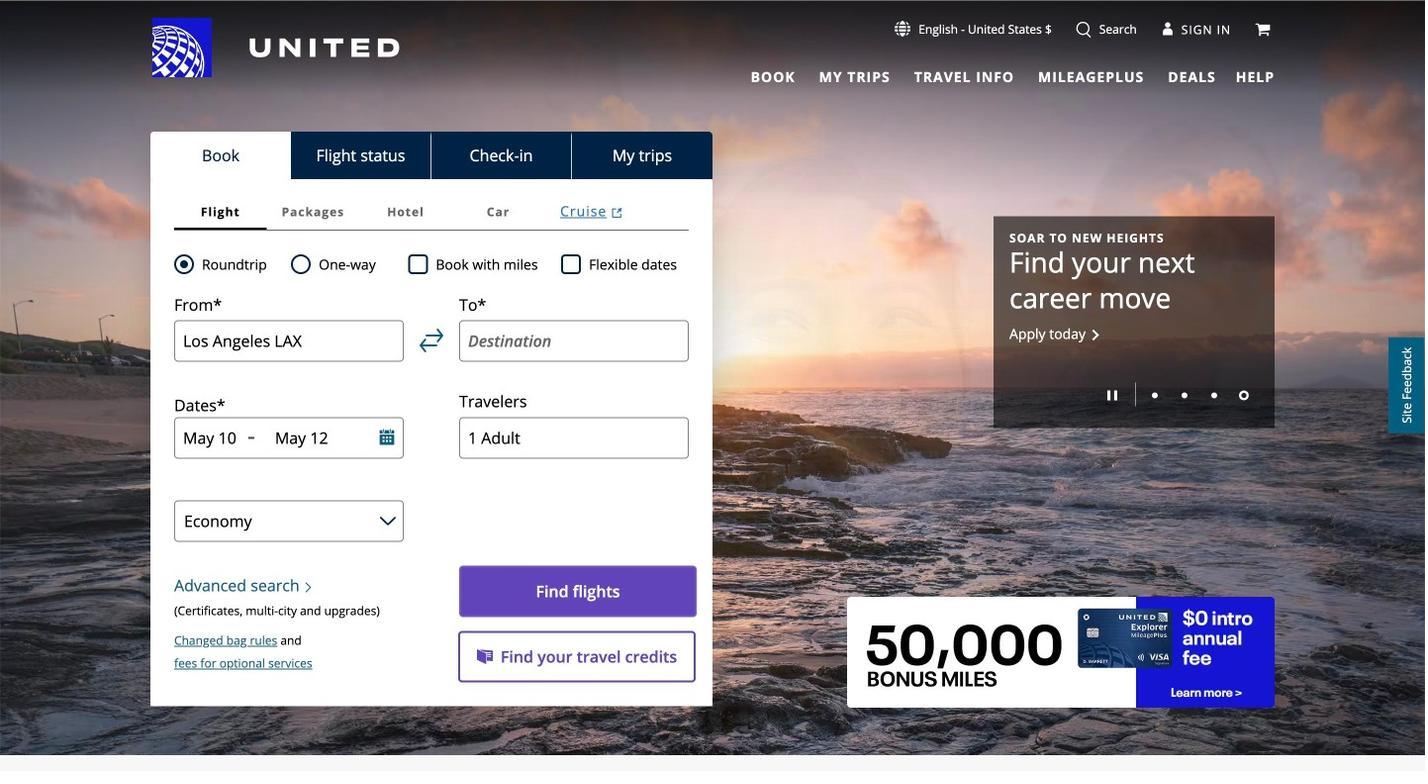 Task type: locate. For each thing, give the bounding box(es) containing it.
Origin text field
[[174, 320, 404, 362]]

currently in english united states	$ enter to change image
[[895, 21, 911, 37]]

slide 1 of 4 image
[[1152, 392, 1158, 398]]

slide 4 of 4 image
[[1240, 390, 1249, 400]]

0 vertical spatial tab list
[[739, 59, 1220, 89]]

one way flight search element
[[311, 252, 376, 276]]

book with miles element
[[408, 252, 561, 276]]

Departure text field
[[183, 427, 240, 449]]

pause image
[[1108, 390, 1118, 400]]

tab list
[[739, 59, 1220, 89], [150, 132, 713, 179], [174, 193, 689, 231]]

united logo link to homepage image
[[152, 18, 400, 77]]

carousel buttons element
[[1010, 376, 1259, 412]]

2 vertical spatial tab list
[[174, 193, 689, 231]]

round trip flight search element
[[194, 252, 267, 276]]

navigation
[[0, 17, 1426, 89]]

slide 3 of 4 image
[[1212, 392, 1218, 398]]

main content
[[0, 1, 1426, 771]]



Task type: vqa. For each thing, say whether or not it's contained in the screenshot.
the Slide 5 of 6 icon
no



Task type: describe. For each thing, give the bounding box(es) containing it.
reverse origin and destination image
[[420, 329, 444, 352]]

view cart, click to view list of recently searched saved trips. image
[[1255, 22, 1271, 37]]

1 vertical spatial tab list
[[150, 132, 713, 179]]

Return text field
[[275, 427, 352, 449]]

slide 2 of 4 image
[[1182, 392, 1188, 398]]

Destination text field
[[459, 320, 689, 362]]



